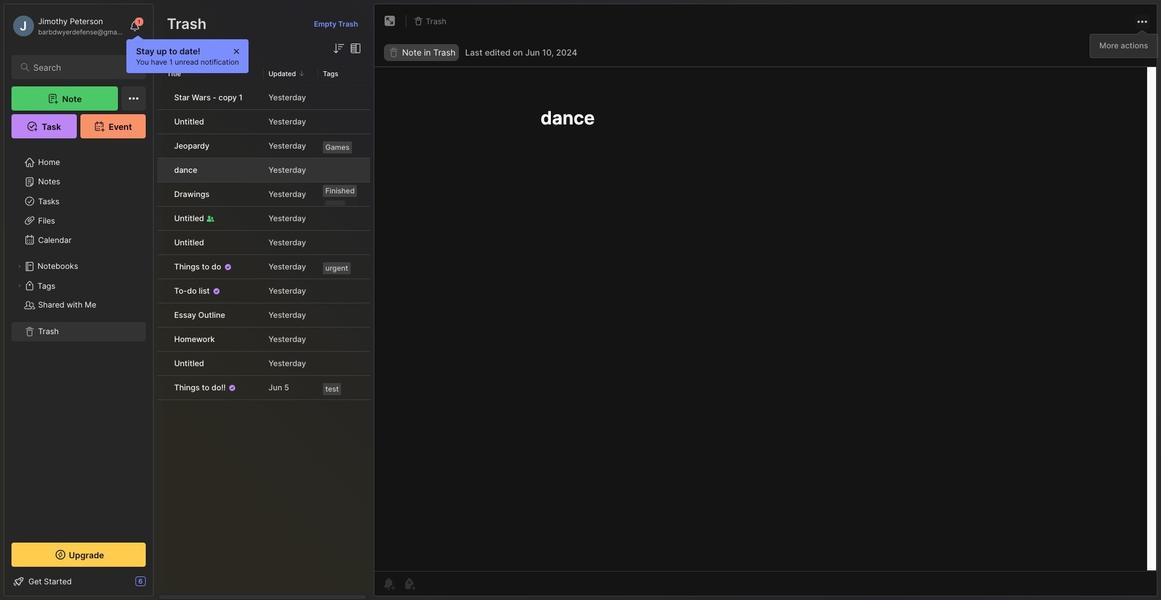 Task type: describe. For each thing, give the bounding box(es) containing it.
expand notebooks image
[[16, 263, 23, 270]]

6 cell from the top
[[157, 207, 167, 231]]

10 cell from the top
[[157, 304, 167, 327]]

tree inside main element
[[4, 146, 153, 533]]

main element
[[0, 0, 157, 601]]

4 cell from the top
[[157, 159, 167, 182]]

9 cell from the top
[[157, 280, 167, 303]]

expand tags image
[[16, 283, 23, 290]]

2 cell from the top
[[157, 110, 167, 134]]

Note Editor text field
[[375, 67, 1158, 572]]

click to collapse image
[[153, 579, 162, 593]]

expand note image
[[383, 14, 398, 28]]

add a reminder image
[[382, 577, 396, 592]]

13 cell from the top
[[157, 376, 167, 400]]

none search field inside main element
[[33, 60, 135, 74]]

5 cell from the top
[[157, 183, 167, 206]]

3 cell from the top
[[157, 134, 167, 158]]

more actions image
[[1136, 14, 1150, 29]]

Search text field
[[33, 62, 135, 73]]

Sort options field
[[332, 41, 346, 56]]

Account field
[[11, 14, 123, 38]]



Task type: locate. For each thing, give the bounding box(es) containing it.
11 cell from the top
[[157, 328, 167, 352]]

None search field
[[33, 60, 135, 74]]

tree
[[4, 146, 153, 533]]

Help and Learning task checklist field
[[4, 572, 153, 592]]

add tag image
[[402, 577, 417, 592]]

View options field
[[346, 41, 363, 56]]

row group
[[157, 86, 373, 401]]

1 cell from the top
[[157, 86, 167, 110]]

note window element
[[374, 4, 1158, 600]]

More actions field
[[1136, 13, 1150, 29]]

7 cell from the top
[[157, 231, 167, 255]]

cell
[[157, 86, 167, 110], [157, 110, 167, 134], [157, 134, 167, 158], [157, 159, 167, 182], [157, 183, 167, 206], [157, 207, 167, 231], [157, 231, 167, 255], [157, 255, 167, 279], [157, 280, 167, 303], [157, 304, 167, 327], [157, 328, 167, 352], [157, 352, 167, 376], [157, 376, 167, 400]]

8 cell from the top
[[157, 255, 167, 279]]

12 cell from the top
[[157, 352, 167, 376]]

tooltip
[[126, 35, 249, 73]]



Task type: vqa. For each thing, say whether or not it's contained in the screenshot.
ninth cell from the bottom
yes



